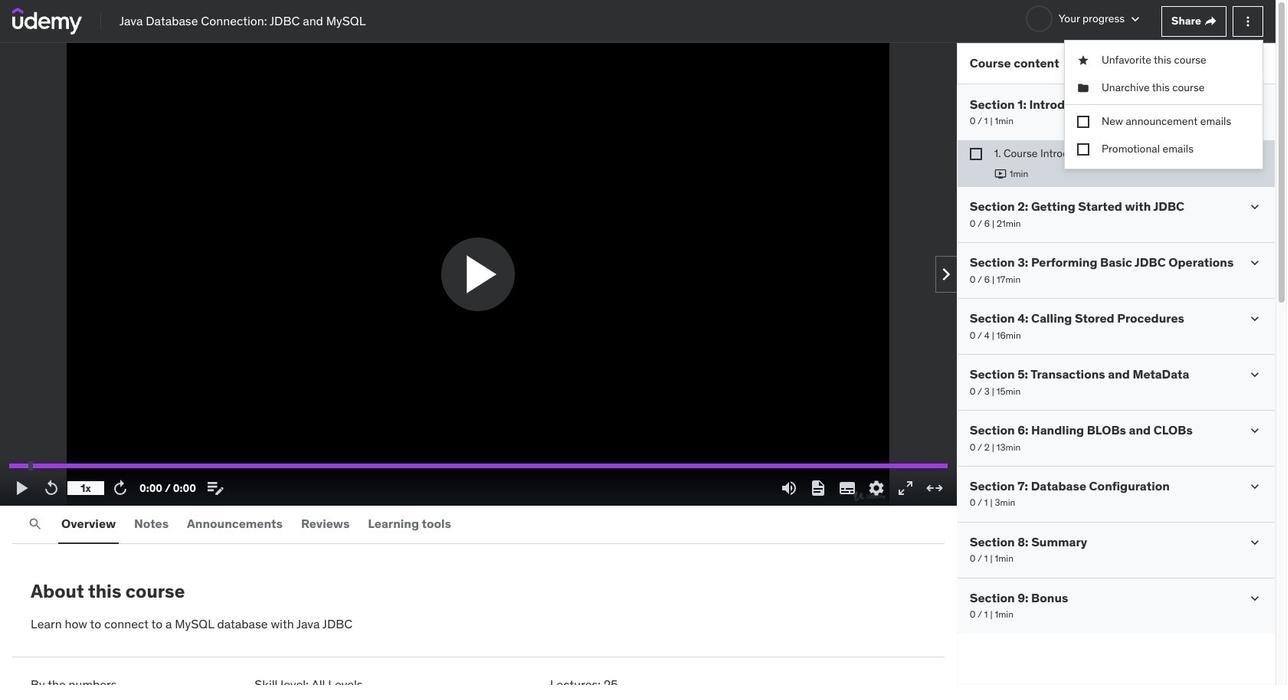 Task type: describe. For each thing, give the bounding box(es) containing it.
expanded view image
[[926, 479, 944, 497]]

mute image
[[780, 479, 798, 497]]

add note image
[[206, 479, 225, 497]]

sidebar element
[[957, 43, 1276, 685]]

subtitles image
[[838, 479, 857, 497]]

forward 5 seconds image
[[111, 479, 130, 497]]

settings image
[[867, 479, 886, 497]]

2 small image from the top
[[1248, 367, 1263, 383]]

go to next lecture image
[[934, 262, 959, 287]]

fullscreen image
[[896, 479, 915, 497]]

progress bar slider
[[9, 457, 948, 475]]

1 small image from the top
[[1248, 311, 1263, 327]]

actions image
[[1241, 13, 1256, 29]]



Task type: locate. For each thing, give the bounding box(es) containing it.
play video image
[[457, 250, 506, 299]]

rewind 5 seconds image
[[42, 479, 61, 497]]

small image
[[1128, 11, 1143, 27], [1248, 97, 1263, 113], [1248, 200, 1263, 215], [1248, 255, 1263, 271], [1248, 423, 1263, 439]]

transcript in sidebar region image
[[809, 479, 827, 497]]

4 small image from the top
[[1248, 535, 1263, 550]]

search image
[[28, 517, 43, 532]]

play course introduction image
[[995, 168, 1007, 180]]

5 small image from the top
[[1248, 591, 1263, 606]]

small image
[[1248, 311, 1263, 327], [1248, 367, 1263, 383], [1248, 479, 1263, 495], [1248, 535, 1263, 550], [1248, 591, 1263, 606]]

3 small image from the top
[[1248, 479, 1263, 495]]

play image
[[13, 479, 31, 497]]

close course content sidebar image
[[1248, 56, 1264, 71]]

xsmall image
[[970, 148, 982, 160]]

udemy image
[[12, 8, 82, 34]]

xsmall image
[[1205, 15, 1217, 27], [1078, 52, 1090, 68], [1078, 80, 1090, 95], [1078, 115, 1090, 128], [1078, 143, 1090, 155]]



Task type: vqa. For each thing, say whether or not it's contained in the screenshot.
categories
no



